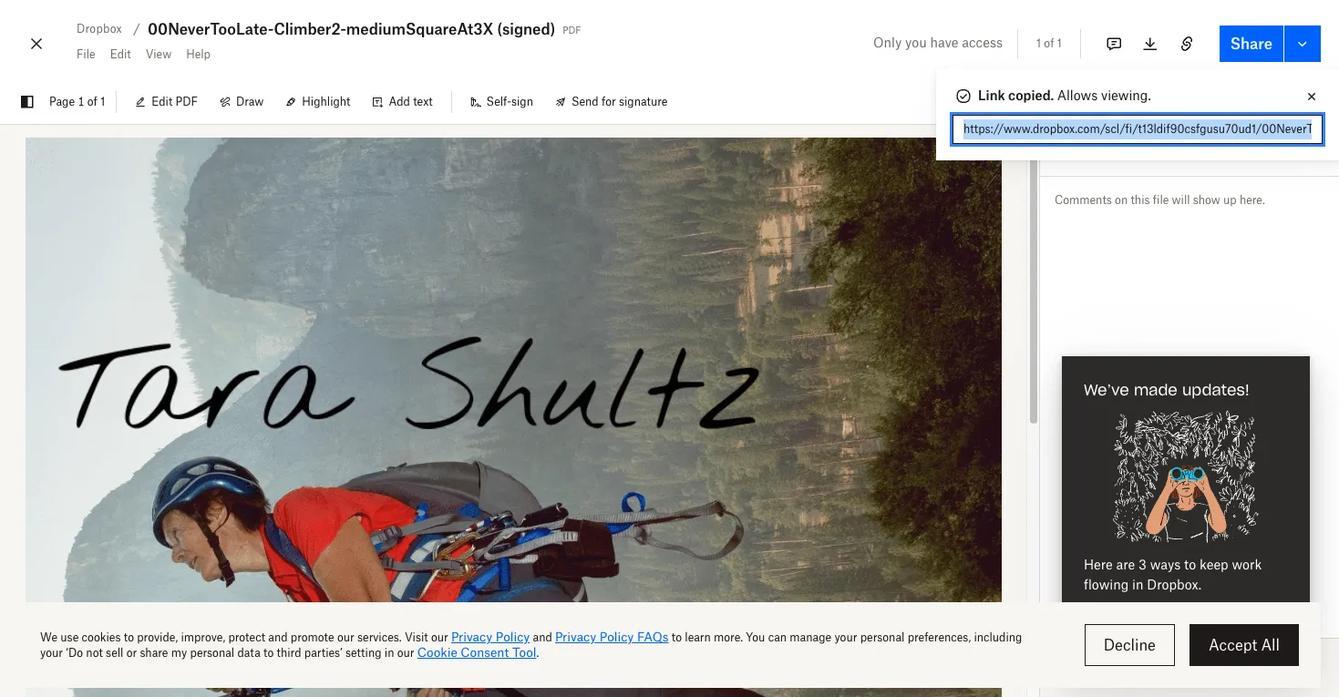 Task type: describe. For each thing, give the bounding box(es) containing it.
00nevertoolate-
[[148, 20, 274, 38]]

to
[[1184, 557, 1196, 573]]

comments for comments
[[1084, 142, 1153, 158]]

only
[[873, 35, 902, 50]]

Add your thoughts text field
[[1087, 654, 1248, 683]]

here are 3 ways to keep work flowing in dropbox.
[[1084, 557, 1262, 593]]

/ 00nevertoolate-climber2-mediumsquareat3x (signed) pdf
[[133, 20, 581, 38]]

(signed)
[[497, 20, 555, 38]]

link
[[978, 88, 1005, 103]]

add your thoughts
[[1086, 661, 1182, 675]]

this
[[1131, 193, 1150, 207]]

close image
[[26, 29, 47, 58]]

are
[[1116, 557, 1135, 573]]

dropbox.
[[1147, 577, 1202, 593]]

0 horizontal spatial of
[[87, 95, 97, 108]]

keep
[[1200, 557, 1229, 573]]

close right sidebar image
[[1303, 139, 1325, 161]]

ways
[[1150, 557, 1181, 573]]

file
[[1153, 193, 1169, 207]]

copied.
[[1008, 88, 1054, 103]]

Link for copy link click text field
[[964, 119, 1312, 139]]

share
[[1231, 35, 1273, 53]]

comments on this file will show up here.
[[1055, 193, 1265, 207]]

in
[[1132, 577, 1144, 593]]

have
[[930, 35, 959, 50]]

comments for comments on this file will show up here.
[[1055, 193, 1112, 207]]

3
[[1139, 557, 1147, 573]]

we've
[[1084, 381, 1129, 399]]

show
[[1193, 193, 1220, 207]]

here
[[1084, 557, 1113, 573]]



Task type: locate. For each thing, give the bounding box(es) containing it.
/
[[133, 21, 140, 36]]

you
[[905, 35, 927, 50]]

00nevertoolate-climber2-mediumsquareat3x (signed).pdf image
[[25, 138, 1001, 697]]

comments
[[1084, 142, 1153, 158], [1055, 193, 1112, 207]]

work
[[1232, 557, 1262, 573]]

1 of 1
[[1037, 36, 1062, 50]]

0 vertical spatial of
[[1044, 36, 1054, 50]]

1 vertical spatial of
[[87, 95, 97, 108]]

None field
[[0, 0, 140, 20]]

of
[[1044, 36, 1054, 50], [87, 95, 97, 108]]

climber2-
[[274, 20, 346, 38]]

1 horizontal spatial of
[[1044, 36, 1054, 50]]

page
[[49, 95, 75, 108]]

add
[[1086, 661, 1107, 675]]

add your thoughts image
[[1087, 658, 1233, 678]]

comments down 'link for copy link click' text field
[[1084, 142, 1153, 158]]

link copied. allows viewing.
[[978, 88, 1151, 103]]

up
[[1223, 193, 1237, 207]]

we've made updates!
[[1084, 381, 1250, 399]]

mediumsquareat3x
[[346, 20, 494, 38]]

1 vertical spatial comments
[[1055, 193, 1112, 207]]

only you have access
[[873, 35, 1003, 50]]

of right page
[[87, 95, 97, 108]]

0 vertical spatial comments
[[1084, 142, 1153, 158]]

page 1 of 1
[[49, 95, 105, 108]]

flowing
[[1084, 577, 1129, 593]]

made
[[1134, 381, 1178, 399]]

pdf
[[563, 21, 581, 36]]

of up link copied. allows viewing.
[[1044, 36, 1054, 50]]

share button
[[1220, 26, 1284, 62]]

updates!
[[1182, 381, 1250, 399]]

thoughts
[[1136, 661, 1182, 675]]

here.
[[1240, 193, 1265, 207]]

viewing.
[[1101, 88, 1151, 103]]

will
[[1172, 193, 1190, 207]]

1
[[1037, 36, 1041, 50], [1057, 36, 1062, 50], [78, 95, 84, 108], [100, 95, 105, 108]]

access
[[962, 35, 1003, 50]]

allows
[[1057, 88, 1098, 103]]

on
[[1115, 193, 1128, 207]]

your
[[1110, 661, 1133, 675]]

comments left 'on'
[[1055, 193, 1112, 207]]



Task type: vqa. For each thing, say whether or not it's contained in the screenshot.
Folder in Movie Posters Folder • …cret Files
no



